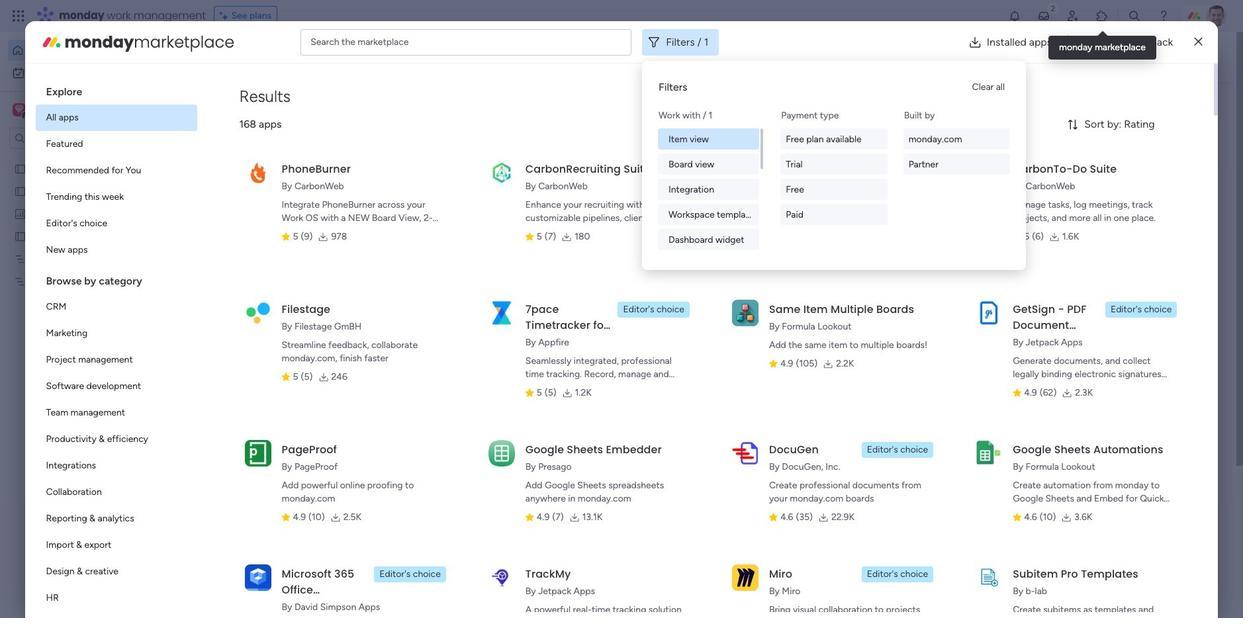 Task type: locate. For each thing, give the bounding box(es) containing it.
select product image
[[12, 9, 25, 23]]

circle o image
[[1005, 158, 1014, 168]]

terry turtle image down terry turtle icon
[[276, 593, 302, 619]]

1 horizontal spatial terry turtle image
[[1207, 5, 1228, 26]]

option
[[8, 40, 161, 61], [8, 62, 161, 83], [35, 105, 197, 131], [35, 131, 197, 158], [0, 157, 169, 159], [35, 158, 197, 184], [35, 184, 197, 211], [35, 211, 197, 237], [35, 237, 197, 264], [35, 294, 197, 321], [35, 321, 197, 347], [35, 347, 197, 374], [35, 374, 197, 400], [35, 400, 197, 427], [35, 427, 197, 453], [35, 453, 197, 480], [35, 480, 197, 506], [35, 506, 197, 533], [35, 533, 197, 559], [35, 559, 197, 586], [35, 586, 197, 612]]

0 vertical spatial heading
[[35, 74, 197, 105]]

0 vertical spatial public board image
[[14, 162, 26, 175]]

Search in workspace field
[[28, 131, 111, 146]]

dapulse x slim image
[[1195, 34, 1203, 50]]

update feed image
[[1038, 9, 1051, 23]]

heading
[[35, 74, 197, 105], [35, 264, 197, 294]]

quick search results list box
[[244, 124, 954, 462]]

terry turtle image right help 'image'
[[1207, 5, 1228, 26]]

monday marketplace image
[[1096, 9, 1109, 23], [41, 31, 62, 53]]

1 vertical spatial terry turtle image
[[276, 593, 302, 619]]

0 horizontal spatial monday marketplace image
[[41, 31, 62, 53]]

close recently visited image
[[244, 108, 260, 124]]

component image
[[729, 263, 741, 275]]

1 vertical spatial public dashboard image
[[729, 242, 743, 256]]

help image
[[1158, 9, 1171, 23]]

1 public board image from the top
[[14, 162, 26, 175]]

app logo image
[[245, 159, 271, 186], [489, 159, 515, 186], [733, 159, 759, 186], [976, 159, 1003, 186], [245, 300, 271, 326], [489, 300, 515, 326], [733, 300, 759, 326], [976, 300, 1003, 326], [245, 440, 271, 467], [489, 440, 515, 467], [733, 440, 759, 467], [976, 440, 1003, 467], [245, 565, 271, 591], [489, 565, 515, 591], [733, 565, 759, 591], [976, 565, 1003, 591]]

v2 user feedback image
[[996, 49, 1006, 64]]

0 horizontal spatial terry turtle image
[[276, 593, 302, 619]]

public dashboard image
[[14, 207, 26, 220], [729, 242, 743, 256]]

invite members image
[[1067, 9, 1080, 23]]

0 vertical spatial public dashboard image
[[14, 207, 26, 220]]

1 vertical spatial public board image
[[14, 185, 26, 197]]

0 vertical spatial monday marketplace image
[[1096, 9, 1109, 23]]

help center element
[[986, 546, 1184, 599]]

0 vertical spatial terry turtle image
[[1207, 5, 1228, 26]]

1 horizontal spatial public dashboard image
[[729, 242, 743, 256]]

public board image
[[14, 162, 26, 175], [14, 185, 26, 197], [14, 230, 26, 242]]

see plans image
[[220, 9, 232, 23]]

notifications image
[[1009, 9, 1022, 23]]

list box
[[35, 74, 197, 619], [0, 155, 169, 471]]

terry turtle image
[[1207, 5, 1228, 26], [276, 593, 302, 619]]

search everything image
[[1129, 9, 1142, 23]]

2 vertical spatial public board image
[[14, 230, 26, 242]]

check circle image
[[1005, 141, 1014, 151]]

1 vertical spatial heading
[[35, 264, 197, 294]]

terry turtle image
[[276, 544, 302, 571]]

1 heading from the top
[[35, 74, 197, 105]]



Task type: vqa. For each thing, say whether or not it's contained in the screenshot.
second HEADING from the bottom of the page
yes



Task type: describe. For each thing, give the bounding box(es) containing it.
0 horizontal spatial public dashboard image
[[14, 207, 26, 220]]

workspace image
[[13, 103, 26, 117]]

getting started element
[[986, 483, 1184, 536]]

circle o image
[[1005, 175, 1014, 185]]

workspace image
[[15, 103, 24, 117]]

check circle image
[[1005, 124, 1014, 134]]

v2 bolt switch image
[[1100, 49, 1107, 64]]

2 image
[[1048, 1, 1060, 16]]

3 public board image from the top
[[14, 230, 26, 242]]

2 heading from the top
[[35, 264, 197, 294]]

1 vertical spatial monday marketplace image
[[41, 31, 62, 53]]

workspace selection element
[[13, 102, 111, 119]]

templates image image
[[998, 266, 1172, 358]]

component image
[[261, 425, 273, 437]]

2 public board image from the top
[[14, 185, 26, 197]]

add to favorites image
[[684, 242, 697, 255]]

1 horizontal spatial monday marketplace image
[[1096, 9, 1109, 23]]



